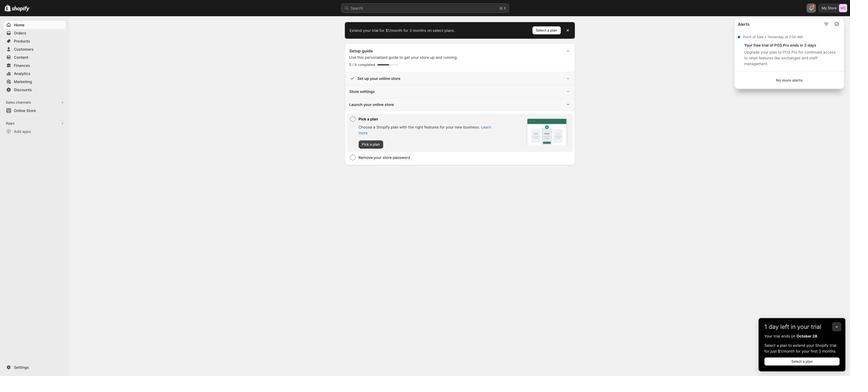 Task type: locate. For each thing, give the bounding box(es) containing it.
on inside 1 day left in your trial element
[[792, 334, 796, 338]]

select a plan link
[[533, 26, 561, 34], [765, 357, 840, 366]]

store right my
[[829, 6, 837, 10]]

and left "running."
[[436, 55, 443, 60]]

online store
[[14, 108, 36, 113]]

features down pick a plan dropdown button
[[425, 125, 439, 129]]

1 vertical spatial select
[[765, 343, 776, 348]]

ends down 7:00
[[791, 43, 800, 47]]

customers
[[14, 47, 34, 52]]

0 horizontal spatial up
[[365, 76, 369, 81]]

1 vertical spatial on
[[792, 334, 796, 338]]

2 vertical spatial store
[[26, 108, 36, 113]]

setup guide
[[350, 48, 373, 53]]

your
[[363, 28, 371, 33], [761, 50, 769, 54], [411, 55, 419, 60], [370, 76, 378, 81], [364, 102, 372, 107], [446, 125, 454, 129], [374, 155, 382, 160], [798, 323, 810, 330], [807, 343, 815, 348], [802, 349, 810, 353]]

for
[[380, 28, 385, 33], [404, 28, 409, 33], [799, 50, 804, 54], [440, 125, 445, 129], [765, 349, 770, 353], [796, 349, 801, 353]]

pick a plan link
[[359, 140, 384, 148]]

shopify
[[377, 125, 390, 129], [816, 343, 829, 348]]

to inside 'select a plan to extend your shopify trial for just $1/month for your first 3 months.'
[[789, 343, 793, 348]]

select a plan for select a plan link in 1 day left in your trial element
[[792, 359, 813, 364]]

1 vertical spatial shopify
[[816, 343, 829, 348]]

0 horizontal spatial select
[[536, 28, 547, 32]]

⌘
[[500, 6, 503, 10]]

your up october
[[798, 323, 810, 330]]

a inside dropdown button
[[367, 117, 370, 121]]

your right 'extend'
[[363, 28, 371, 33]]

with
[[400, 125, 407, 129]]

$1/month right 'just'
[[779, 349, 795, 353]]

store
[[829, 6, 837, 10], [350, 89, 359, 94], [26, 108, 36, 113]]

3 right first
[[819, 349, 822, 353]]

for inside pick a plan element
[[440, 125, 445, 129]]

1 vertical spatial pick a plan
[[362, 142, 380, 146]]

features inside pick a plan element
[[425, 125, 439, 129]]

3
[[410, 28, 412, 33], [805, 43, 807, 47], [819, 349, 822, 353]]

of down point of sale • yesterday at 7:00 am
[[770, 43, 774, 47]]

online down settings
[[373, 102, 384, 107]]

content
[[14, 55, 28, 60]]

pro down at
[[784, 43, 790, 47]]

plan inside 'your free trial of pos pro ends in 3 days upgrade your plan to pos pro for continued access to retail features like exchanges and staff management.'
[[770, 50, 778, 54]]

features up management.
[[759, 56, 774, 60]]

2 horizontal spatial store
[[829, 6, 837, 10]]

store left password on the top
[[383, 155, 392, 160]]

more inside learn more
[[359, 131, 368, 135]]

1 vertical spatial more
[[359, 131, 368, 135]]

home link
[[3, 21, 66, 29]]

1 horizontal spatial more
[[783, 78, 792, 82]]

just
[[771, 349, 777, 353]]

1 horizontal spatial select a plan link
[[765, 357, 840, 366]]

1 vertical spatial pick
[[362, 142, 369, 146]]

1 horizontal spatial pos
[[783, 50, 791, 54]]

1 horizontal spatial in
[[801, 43, 804, 47]]

your inside 'your free trial of pos pro ends in 3 days upgrade your plan to pos pro for continued access to retail features like exchanges and staff management.'
[[745, 43, 753, 47]]

pos down yesterday
[[775, 43, 783, 47]]

guide
[[362, 48, 373, 53], [389, 55, 399, 60]]

right
[[415, 125, 423, 129]]

your
[[745, 43, 753, 47], [765, 334, 773, 338]]

more for learn more
[[359, 131, 368, 135]]

my
[[823, 6, 828, 10]]

months.
[[823, 349, 837, 353]]

pick up choose
[[359, 117, 367, 121]]

to left extend
[[789, 343, 793, 348]]

plan inside "link"
[[373, 142, 380, 146]]

0 vertical spatial up
[[430, 55, 435, 60]]

retail
[[749, 56, 758, 60]]

pick
[[359, 117, 367, 121], [362, 142, 369, 146]]

pick a plan inside "link"
[[362, 142, 380, 146]]

settings
[[360, 89, 375, 94]]

and left staff
[[802, 56, 809, 60]]

1 vertical spatial store
[[350, 89, 359, 94]]

your right the remove
[[374, 155, 382, 160]]

pick up the remove
[[362, 142, 369, 146]]

pick a plan inside dropdown button
[[359, 117, 378, 121]]

your inside pick a plan element
[[446, 125, 454, 129]]

shopify image
[[5, 5, 11, 12], [12, 6, 30, 12]]

0 horizontal spatial features
[[425, 125, 439, 129]]

trial right 'extend'
[[372, 28, 379, 33]]

your right launch
[[364, 102, 372, 107]]

learn more link
[[359, 125, 491, 135]]

my store image
[[840, 4, 848, 12]]

select
[[536, 28, 547, 32], [765, 343, 776, 348], [792, 359, 802, 364]]

$1/month
[[386, 28, 403, 33], [779, 349, 795, 353]]

trial
[[372, 28, 379, 33], [762, 43, 769, 47], [812, 323, 822, 330], [774, 334, 781, 338], [830, 343, 837, 348]]

store down use this personalized guide to get your store up and running.
[[391, 76, 401, 81]]

0 vertical spatial features
[[759, 56, 774, 60]]

0 vertical spatial select a plan
[[536, 28, 558, 32]]

select
[[433, 28, 444, 33]]

store for online store
[[26, 108, 36, 113]]

of left sale in the top right of the page
[[753, 35, 756, 39]]

1 horizontal spatial your
[[765, 334, 773, 338]]

select a plan inside 1 day left in your trial element
[[792, 359, 813, 364]]

1 horizontal spatial 1
[[814, 5, 815, 8]]

your down day on the bottom of the page
[[765, 334, 773, 338]]

management.
[[745, 61, 769, 66]]

0 vertical spatial pro
[[784, 43, 790, 47]]

to up like
[[779, 50, 782, 54]]

0 vertical spatial shopify
[[377, 125, 390, 129]]

in down "am"
[[801, 43, 804, 47]]

discounts
[[14, 87, 32, 92]]

add
[[14, 129, 21, 134]]

pos up exchanges
[[783, 50, 791, 54]]

1 horizontal spatial features
[[759, 56, 774, 60]]

october
[[797, 334, 812, 338]]

new
[[455, 125, 463, 129]]

select a plan
[[536, 28, 558, 32], [792, 359, 813, 364]]

store inside 'store settings' dropdown button
[[350, 89, 359, 94]]

1 horizontal spatial and
[[802, 56, 809, 60]]

more right no
[[783, 78, 792, 82]]

features inside 'your free trial of pos pro ends in 3 days upgrade your plan to pos pro for continued access to retail features like exchanges and staff management.'
[[759, 56, 774, 60]]

0 horizontal spatial of
[[753, 35, 756, 39]]

1 vertical spatial ends
[[782, 334, 791, 338]]

store inside "online store" "link"
[[26, 108, 36, 113]]

pick a plan up choose
[[359, 117, 378, 121]]

and
[[436, 55, 443, 60], [802, 56, 809, 60]]

months
[[413, 28, 427, 33]]

shopify right choose
[[377, 125, 390, 129]]

sales
[[6, 100, 15, 104]]

up inside dropdown button
[[365, 76, 369, 81]]

products
[[14, 39, 30, 43]]

trial inside dropdown button
[[812, 323, 822, 330]]

launch your online store
[[350, 102, 394, 107]]

1 horizontal spatial 3
[[805, 43, 807, 47]]

1 horizontal spatial $1/month
[[779, 349, 795, 353]]

on
[[428, 28, 432, 33], [792, 334, 796, 338]]

setup
[[350, 48, 361, 53]]

day
[[769, 323, 779, 330]]

select inside 'select a plan to extend your shopify trial for just $1/month for your first 3 months.'
[[765, 343, 776, 348]]

1 vertical spatial up
[[365, 76, 369, 81]]

more down choose
[[359, 131, 368, 135]]

in
[[801, 43, 804, 47], [792, 323, 796, 330]]

1 horizontal spatial select
[[765, 343, 776, 348]]

in right left
[[792, 323, 796, 330]]

online down personalized
[[379, 76, 390, 81]]

shopify up months.
[[816, 343, 829, 348]]

1 vertical spatial $1/month
[[779, 349, 795, 353]]

your up upgrade
[[745, 43, 753, 47]]

up left "running."
[[430, 55, 435, 60]]

more for no more alerts
[[783, 78, 792, 82]]

1 horizontal spatial of
[[770, 43, 774, 47]]

0 vertical spatial in
[[801, 43, 804, 47]]

0 vertical spatial pos
[[775, 43, 783, 47]]

a inside "link"
[[370, 142, 372, 146]]

online inside dropdown button
[[373, 102, 384, 107]]

trial down day on the bottom of the page
[[774, 334, 781, 338]]

to
[[779, 50, 782, 54], [400, 55, 403, 60], [745, 56, 748, 60], [789, 343, 793, 348]]

1 horizontal spatial store
[[350, 89, 359, 94]]

0 vertical spatial pick
[[359, 117, 367, 121]]

0 horizontal spatial your
[[745, 43, 753, 47]]

alerts
[[738, 22, 750, 26]]

2 vertical spatial 3
[[819, 349, 822, 353]]

store
[[420, 55, 429, 60], [391, 76, 401, 81], [385, 102, 394, 107], [383, 155, 392, 160]]

2 vertical spatial select
[[792, 359, 802, 364]]

pick inside dropdown button
[[359, 117, 367, 121]]

0 vertical spatial pick a plan
[[359, 117, 378, 121]]

0 horizontal spatial shopify
[[377, 125, 390, 129]]

1 vertical spatial 1
[[765, 323, 768, 330]]

plan inside dropdown button
[[371, 117, 378, 121]]

trial up months.
[[830, 343, 837, 348]]

up right set
[[365, 76, 369, 81]]

1 horizontal spatial on
[[792, 334, 796, 338]]

set
[[358, 76, 364, 81]]

business.
[[464, 125, 480, 129]]

for inside 'your free trial of pos pro ends in 3 days upgrade your plan to pos pro for continued access to retail features like exchanges and staff management.'
[[799, 50, 804, 54]]

your down free at the right
[[761, 50, 769, 54]]

0 horizontal spatial store
[[26, 108, 36, 113]]

pick inside "link"
[[362, 142, 369, 146]]

for down extend
[[796, 349, 801, 353]]

pick a plan up the remove
[[362, 142, 380, 146]]

launch
[[350, 102, 363, 107]]

0 horizontal spatial 3
[[410, 28, 412, 33]]

pro up exchanges
[[792, 50, 798, 54]]

1 left day on the bottom of the page
[[765, 323, 768, 330]]

3 left 'months'
[[410, 28, 412, 33]]

1 vertical spatial select a plan
[[792, 359, 813, 364]]

1 horizontal spatial up
[[430, 55, 435, 60]]

store inside dropdown button
[[391, 76, 401, 81]]

home
[[14, 23, 25, 27]]

1 vertical spatial select a plan link
[[765, 357, 840, 366]]

store for my store
[[829, 6, 837, 10]]

trial right free at the right
[[762, 43, 769, 47]]

1 horizontal spatial shopify
[[816, 343, 829, 348]]

0 vertical spatial guide
[[362, 48, 373, 53]]

of inside 'your free trial of pos pro ends in 3 days upgrade your plan to pos pro for continued access to retail features like exchanges and staff management.'
[[770, 43, 774, 47]]

guide up this
[[362, 48, 373, 53]]

trial up 28
[[812, 323, 822, 330]]

the
[[408, 125, 414, 129]]

settings
[[14, 365, 29, 370]]

1 horizontal spatial select a plan
[[792, 359, 813, 364]]

mark pick a plan as done image
[[350, 115, 356, 122]]

3 left days
[[805, 43, 807, 47]]

on left select on the top of page
[[428, 28, 432, 33]]

your inside launch your online store dropdown button
[[364, 102, 372, 107]]

continued
[[805, 50, 823, 54]]

ends inside 'your free trial of pos pro ends in 3 days upgrade your plan to pos pro for continued access to retail features like exchanges and staff management.'
[[791, 43, 800, 47]]

sales channels
[[6, 100, 31, 104]]

store right get
[[420, 55, 429, 60]]

ends inside 1 day left in your trial element
[[782, 334, 791, 338]]

1 vertical spatial in
[[792, 323, 796, 330]]

a for left select a plan link
[[548, 28, 550, 32]]

ends down left
[[782, 334, 791, 338]]

store down sales channels button
[[26, 108, 36, 113]]

your left new
[[446, 125, 454, 129]]

shopify inside pick a plan element
[[377, 125, 390, 129]]

0 vertical spatial select a plan link
[[533, 26, 561, 34]]

0 horizontal spatial $1/month
[[386, 28, 403, 33]]

1 left my
[[814, 5, 815, 8]]

1 vertical spatial your
[[765, 334, 773, 338]]

1 horizontal spatial guide
[[389, 55, 399, 60]]

0 horizontal spatial pro
[[784, 43, 790, 47]]

learn
[[481, 125, 491, 129]]

2 horizontal spatial 3
[[819, 349, 822, 353]]

a for select a plan link in 1 day left in your trial element
[[803, 359, 805, 364]]

0 horizontal spatial pos
[[775, 43, 783, 47]]

store down set up your online store
[[385, 102, 394, 107]]

0 horizontal spatial more
[[359, 131, 368, 135]]

your right set
[[370, 76, 378, 81]]

free
[[754, 43, 761, 47]]

to left retail on the top of page
[[745, 56, 748, 60]]

1 vertical spatial features
[[425, 125, 439, 129]]

online
[[379, 76, 390, 81], [373, 102, 384, 107]]

1 vertical spatial pro
[[792, 50, 798, 54]]

0 vertical spatial more
[[783, 78, 792, 82]]

features
[[759, 56, 774, 60], [425, 125, 439, 129]]

on down 1 day left in your trial
[[792, 334, 796, 338]]

0 horizontal spatial in
[[792, 323, 796, 330]]

0 vertical spatial store
[[829, 6, 837, 10]]

discounts link
[[3, 86, 66, 94]]

guide left get
[[389, 55, 399, 60]]

store up launch
[[350, 89, 359, 94]]

0 vertical spatial 1
[[814, 5, 815, 8]]

access
[[824, 50, 836, 54]]

0 vertical spatial online
[[379, 76, 390, 81]]

1 vertical spatial 3
[[805, 43, 807, 47]]

0 vertical spatial on
[[428, 28, 432, 33]]

0 vertical spatial ends
[[791, 43, 800, 47]]

1 vertical spatial of
[[770, 43, 774, 47]]

2 horizontal spatial select
[[792, 359, 802, 364]]

exchanges
[[782, 56, 801, 60]]

0 horizontal spatial select a plan
[[536, 28, 558, 32]]

for up exchanges
[[799, 50, 804, 54]]

first
[[811, 349, 818, 353]]

for left 'just'
[[765, 349, 770, 353]]

0 vertical spatial select
[[536, 28, 547, 32]]

your inside 1 day left in your trial dropdown button
[[798, 323, 810, 330]]

1 vertical spatial online
[[373, 102, 384, 107]]

pick a plan
[[359, 117, 378, 121], [362, 142, 380, 146]]

0 vertical spatial your
[[745, 43, 753, 47]]

1 day left in your trial element
[[759, 333, 846, 371]]

1
[[814, 5, 815, 8], [765, 323, 768, 330]]

a
[[548, 28, 550, 32], [367, 117, 370, 121], [373, 125, 376, 129], [370, 142, 372, 146], [777, 343, 779, 348], [803, 359, 805, 364]]

orders
[[14, 31, 26, 35]]

for left new
[[440, 125, 445, 129]]

$1/month left 'months'
[[386, 28, 403, 33]]

a for pick a plan element at top
[[373, 125, 376, 129]]

0 horizontal spatial and
[[436, 55, 443, 60]]

0 horizontal spatial 1
[[765, 323, 768, 330]]



Task type: vqa. For each thing, say whether or not it's contained in the screenshot.
Select a plan to the right
yes



Task type: describe. For each thing, give the bounding box(es) containing it.
orders link
[[3, 29, 66, 37]]

content link
[[3, 53, 66, 61]]

remove your store password button
[[359, 152, 571, 163]]

your inside remove your store password dropdown button
[[374, 155, 382, 160]]

/
[[353, 63, 354, 67]]

this
[[358, 55, 364, 60]]

plan inside 'select a plan to extend your shopify trial for just $1/month for your first 3 months.'
[[780, 343, 788, 348]]

set up your online store
[[358, 76, 401, 81]]

to left get
[[400, 55, 403, 60]]

$1/month inside 'select a plan to extend your shopify trial for just $1/month for your first 3 months.'
[[779, 349, 795, 353]]

and inside 'your free trial of pos pro ends in 3 days upgrade your plan to pos pro for continued access to retail features like exchanges and staff management.'
[[802, 56, 809, 60]]

select a plan link inside 1 day left in your trial element
[[765, 357, 840, 366]]

customers link
[[3, 45, 66, 53]]

your up first
[[807, 343, 815, 348]]

1 for 1
[[814, 5, 815, 8]]

3 inside 'select a plan to extend your shopify trial for just $1/month for your first 3 months.'
[[819, 349, 822, 353]]

alerts
[[793, 78, 803, 82]]

in inside 'your free trial of pos pro ends in 3 days upgrade your plan to pos pro for continued access to retail features like exchanges and staff management.'
[[801, 43, 804, 47]]

shopify inside 'select a plan to extend your shopify trial for just $1/month for your first 3 months.'
[[816, 343, 829, 348]]

pick a plan button
[[359, 114, 497, 124]]

channels
[[16, 100, 31, 104]]

your for your trial ends on october 28 .
[[765, 334, 773, 338]]

k
[[504, 6, 507, 10]]

products link
[[3, 37, 66, 45]]

completed
[[358, 63, 375, 67]]

0 horizontal spatial select a plan link
[[533, 26, 561, 34]]

3 inside 'your free trial of pos pro ends in 3 days upgrade your plan to pos pro for continued access to retail features like exchanges and staff management.'
[[805, 43, 807, 47]]

online
[[14, 108, 25, 113]]

0 horizontal spatial shopify image
[[5, 5, 11, 12]]

pick a plan for pick a plan dropdown button
[[359, 117, 378, 121]]

launch your online store button
[[345, 98, 575, 111]]

in inside 1 day left in your trial dropdown button
[[792, 323, 796, 330]]

store inside dropdown button
[[383, 155, 392, 160]]

store settings button
[[345, 85, 575, 98]]

0 vertical spatial 3
[[410, 28, 412, 33]]

1 day left in your trial
[[765, 323, 822, 330]]

extend
[[794, 343, 806, 348]]

1 day left in your trial button
[[759, 318, 846, 330]]

•
[[765, 35, 767, 39]]

store inside dropdown button
[[385, 102, 394, 107]]

days
[[808, 43, 817, 47]]

1 horizontal spatial pro
[[792, 50, 798, 54]]

apps
[[22, 129, 31, 134]]

my store
[[823, 6, 837, 10]]

your right get
[[411, 55, 419, 60]]

finances link
[[3, 61, 66, 69]]

select a plan to extend your shopify trial for just $1/month for your first 3 months.
[[765, 343, 837, 353]]

point
[[744, 35, 752, 39]]

staff
[[810, 56, 818, 60]]

pick a plan for pick a plan "link"
[[362, 142, 380, 146]]

no
[[777, 78, 782, 82]]

left
[[781, 323, 790, 330]]

pick a plan element
[[359, 124, 497, 148]]

your inside 'your free trial of pos pro ends in 3 days upgrade your plan to pos pro for continued access to retail features like exchanges and staff management.'
[[761, 50, 769, 54]]

sales channels button
[[3, 98, 66, 107]]

at
[[786, 35, 789, 39]]

yesterday
[[768, 35, 785, 39]]

point of sale • yesterday at 7:00 am
[[744, 35, 803, 39]]

0 vertical spatial of
[[753, 35, 756, 39]]

add apps button
[[3, 127, 66, 135]]

select a plan for left select a plan link
[[536, 28, 558, 32]]

your left first
[[802, 349, 810, 353]]

9
[[355, 63, 357, 67]]

no more alerts
[[777, 78, 803, 82]]

use
[[350, 55, 356, 60]]

running.
[[444, 55, 458, 60]]

trial inside 'your free trial of pos pro ends in 3 days upgrade your plan to pos pro for continued access to retail features like exchanges and staff management.'
[[762, 43, 769, 47]]

1 for 1 day left in your trial
[[765, 323, 768, 330]]

your trial ends on october 28 .
[[765, 334, 819, 338]]

1 vertical spatial guide
[[389, 55, 399, 60]]

1 horizontal spatial shopify image
[[12, 6, 30, 12]]

a inside 'select a plan to extend your shopify trial for just $1/month for your first 3 months.'
[[777, 343, 779, 348]]

analytics
[[14, 71, 30, 76]]

pick for pick a plan dropdown button
[[359, 117, 367, 121]]

your for your free trial of pos pro ends in 3 days upgrade your plan to pos pro for continued access to retail features like exchanges and staff management.
[[745, 43, 753, 47]]

choose a shopify plan with the right features for your new business.
[[359, 125, 480, 129]]

sale
[[757, 35, 764, 39]]

for left 'months'
[[404, 28, 409, 33]]

analytics link
[[3, 69, 66, 78]]

get
[[404, 55, 410, 60]]

your free trial of pos pro ends in 3 days upgrade your plan to pos pro for continued access to retail features like exchanges and staff management.
[[745, 43, 836, 66]]

1 vertical spatial pos
[[783, 50, 791, 54]]

apps
[[6, 121, 15, 125]]

apps button
[[3, 119, 66, 127]]

remove your store password
[[359, 155, 410, 160]]

1 button
[[807, 3, 817, 13]]

mark remove your store password as done image
[[350, 154, 356, 161]]

personalized
[[365, 55, 388, 60]]

trial inside 'select a plan to extend your shopify trial for just $1/month for your first 3 months.'
[[830, 343, 837, 348]]

0 vertical spatial $1/month
[[386, 28, 403, 33]]

extend
[[350, 28, 362, 33]]

⌘ k
[[500, 6, 507, 10]]

0 horizontal spatial on
[[428, 28, 432, 33]]

for right 'extend'
[[380, 28, 385, 33]]

5
[[350, 63, 352, 67]]

7:00
[[790, 35, 797, 39]]

.
[[818, 334, 819, 338]]

online store button
[[0, 107, 69, 115]]

pick for pick a plan "link"
[[362, 142, 369, 146]]

online store link
[[3, 107, 66, 115]]

a for pick a plan dropdown button
[[367, 117, 370, 121]]

learn more
[[359, 125, 491, 135]]

store settings
[[350, 89, 375, 94]]

am
[[798, 35, 803, 39]]

password
[[393, 155, 410, 160]]

choose
[[359, 125, 372, 129]]

28
[[813, 334, 818, 338]]

search
[[351, 6, 363, 10]]

your inside the set up your online store dropdown button
[[370, 76, 378, 81]]

0 horizontal spatial guide
[[362, 48, 373, 53]]

marketing
[[14, 79, 32, 84]]

a for pick a plan "link"
[[370, 142, 372, 146]]

use this personalized guide to get your store up and running.
[[350, 55, 458, 60]]

add apps
[[14, 129, 31, 134]]

online inside dropdown button
[[379, 76, 390, 81]]

set up your online store button
[[345, 72, 575, 85]]



